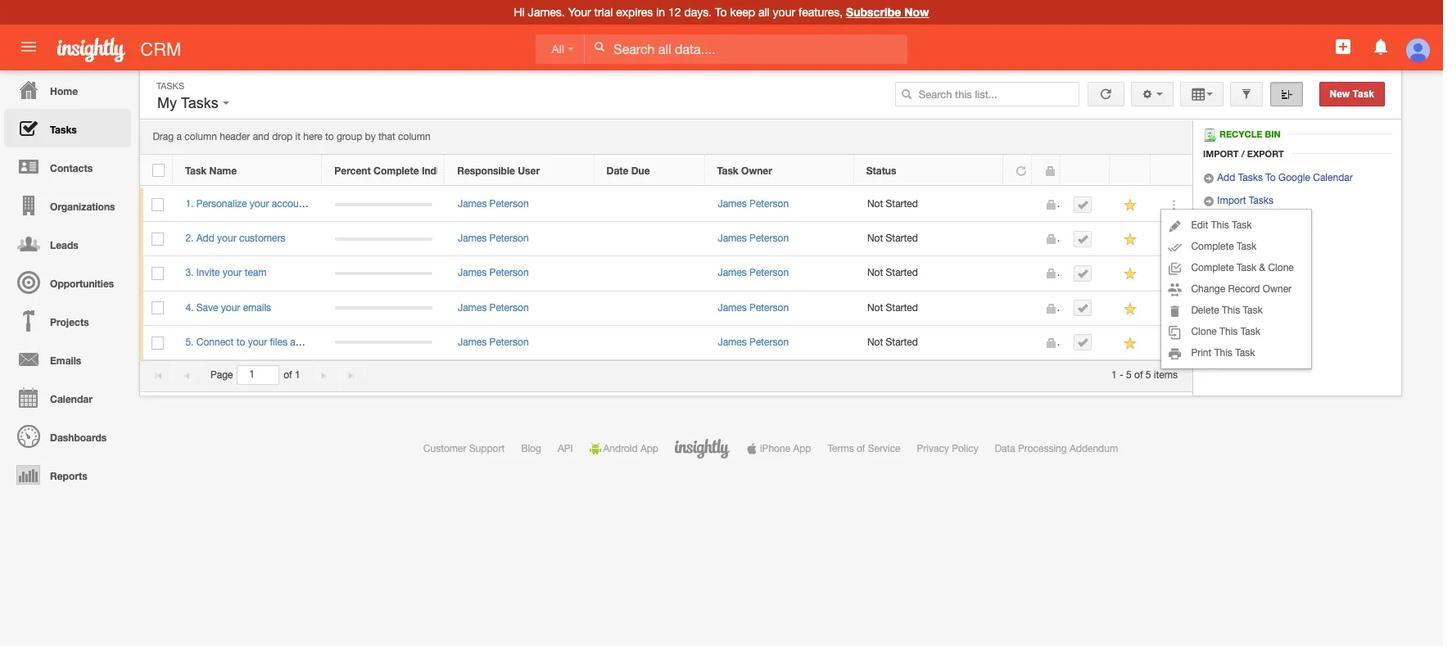 Task type: vqa. For each thing, say whether or not it's contained in the screenshot.
you
no



Task type: locate. For each thing, give the bounding box(es) containing it.
complete down the that
[[373, 165, 419, 177]]

1 vertical spatial import
[[1217, 195, 1246, 207]]

iphone app
[[760, 443, 811, 455]]

2 app from the left
[[793, 443, 811, 455]]

opportunities
[[50, 278, 114, 290]]

1 mark this task complete image from the top
[[1077, 199, 1089, 210]]

0 horizontal spatial clone
[[1191, 326, 1217, 337]]

this right edit on the top right
[[1211, 219, 1229, 231]]

calendar right google
[[1313, 172, 1353, 184]]

clone this task
[[1191, 326, 1260, 337]]

1 row from the top
[[140, 155, 1192, 186]]

show sidebar image
[[1280, 88, 1292, 100]]

delete this task
[[1191, 305, 1263, 316]]

cog image
[[1142, 88, 1153, 100]]

1 vertical spatial and
[[290, 336, 307, 348]]

your for team
[[223, 267, 242, 279]]

of right -
[[1134, 369, 1143, 381]]

not started cell
[[855, 188, 1004, 222], [855, 222, 1004, 257], [855, 257, 1004, 291], [855, 291, 1004, 326], [855, 326, 1004, 360]]

group
[[337, 131, 362, 143]]

complete down edit this task
[[1191, 241, 1234, 252]]

1 horizontal spatial calendar
[[1313, 172, 1353, 184]]

1 5 from the left
[[1126, 369, 1132, 381]]

of 1
[[283, 369, 300, 381]]

private task image for 1. personalize your account
[[1045, 199, 1057, 210]]

clone
[[1268, 262, 1294, 274], [1191, 326, 1217, 337]]

navigation containing home
[[0, 70, 131, 494]]

home link
[[4, 70, 131, 109]]

keep
[[730, 6, 755, 19]]

5 not from the top
[[867, 336, 883, 348]]

private task image for 5. connect to your files and apps
[[1045, 337, 1057, 349]]

0 vertical spatial mark this task complete image
[[1077, 199, 1089, 210]]

import for import / export
[[1203, 148, 1239, 159]]

4 following image from the top
[[1123, 336, 1139, 351]]

export tasks link
[[1203, 218, 1274, 229]]

now
[[904, 5, 929, 19]]

row group
[[140, 188, 1192, 360]]

not started
[[867, 198, 918, 210], [867, 233, 918, 244], [867, 267, 918, 279], [867, 302, 918, 313], [867, 336, 918, 348]]

circle arrow right image
[[1203, 173, 1215, 184], [1203, 196, 1215, 207]]

circle arrow right image inside the "add tasks to google calendar" link
[[1203, 173, 1215, 184]]

here
[[303, 131, 322, 143]]

this
[[1211, 219, 1229, 231], [1222, 305, 1240, 316], [1220, 326, 1238, 337], [1214, 347, 1232, 359]]

tasks for add tasks to google calendar
[[1238, 172, 1263, 184]]

google
[[1278, 172, 1310, 184]]

1 app from the left
[[640, 443, 658, 455]]

1 vertical spatial add
[[196, 233, 214, 244]]

terms of service link
[[827, 443, 900, 455]]

3.
[[185, 267, 194, 279]]

3 not started cell from the top
[[855, 257, 1004, 291]]

this for edit
[[1211, 219, 1229, 231]]

1. personalize your account link
[[185, 198, 315, 210]]

tasks inside navigation
[[50, 124, 77, 136]]

import
[[1203, 148, 1239, 159], [1217, 195, 1246, 207]]

add
[[1217, 172, 1235, 184], [196, 233, 214, 244]]

1 vertical spatial complete
[[1191, 241, 1234, 252]]

not started for 4. save your emails
[[867, 302, 918, 313]]

your for customers
[[217, 233, 236, 244]]

private task image for 4. save your emails
[[1045, 303, 1057, 314]]

task owner
[[717, 165, 772, 177]]

and left drop
[[253, 131, 269, 143]]

1 left -
[[1111, 369, 1117, 381]]

task
[[1353, 88, 1374, 100], [185, 165, 207, 177], [717, 165, 738, 177], [1232, 219, 1252, 231], [1237, 241, 1256, 252], [1237, 262, 1256, 274], [1243, 305, 1263, 316], [1240, 326, 1260, 337], [1235, 347, 1255, 359]]

started for 3. invite your team
[[886, 267, 918, 279]]

this down clone this task
[[1214, 347, 1232, 359]]

peterson
[[489, 198, 529, 210], [749, 198, 789, 210], [489, 233, 529, 244], [749, 233, 789, 244], [489, 267, 529, 279], [749, 267, 789, 279], [489, 302, 529, 313], [749, 302, 789, 313], [489, 336, 529, 348], [749, 336, 789, 348]]

1
[[295, 369, 300, 381], [1111, 369, 1117, 381]]

1 horizontal spatial 5
[[1146, 369, 1151, 381]]

1 vertical spatial mark this task complete image
[[1077, 268, 1089, 279]]

Search this list... text field
[[895, 82, 1079, 106]]

export up complete task link
[[1217, 218, 1246, 229]]

3 row from the top
[[140, 222, 1192, 257]]

row
[[140, 155, 1192, 186], [140, 188, 1192, 222], [140, 222, 1192, 257], [140, 257, 1192, 291], [140, 291, 1192, 326], [140, 326, 1192, 360]]

2 5 from the left
[[1146, 369, 1151, 381]]

complete
[[373, 165, 419, 177], [1191, 241, 1234, 252], [1191, 262, 1234, 274]]

1 vertical spatial to
[[1265, 172, 1276, 184]]

cell
[[322, 188, 445, 222], [595, 188, 705, 222], [1004, 188, 1033, 222], [1061, 188, 1111, 222], [322, 222, 445, 257], [595, 222, 705, 257], [1004, 222, 1033, 257], [1061, 222, 1111, 257], [322, 257, 445, 291], [595, 257, 705, 291], [1004, 257, 1033, 291], [1061, 257, 1111, 291], [322, 291, 445, 326], [595, 291, 705, 326], [1004, 291, 1033, 326], [1061, 291, 1111, 326], [322, 326, 445, 360], [595, 326, 705, 360], [1004, 326, 1033, 360], [1061, 326, 1111, 360]]

calendar up dashboards link
[[50, 393, 92, 405]]

4 not started cell from the top
[[855, 291, 1004, 326]]

started for 5. connect to your files and apps
[[886, 336, 918, 348]]

recycle bin link
[[1203, 129, 1289, 142]]

my
[[157, 95, 177, 111]]

1 horizontal spatial clone
[[1268, 262, 1294, 274]]

expires
[[616, 6, 653, 19]]

0 horizontal spatial calendar
[[50, 393, 92, 405]]

Search all data.... text field
[[585, 34, 908, 64]]

0 horizontal spatial to
[[236, 336, 245, 348]]

5 right -
[[1126, 369, 1132, 381]]

1 vertical spatial owner
[[1263, 283, 1292, 295]]

your left 'team'
[[223, 267, 242, 279]]

started
[[886, 198, 918, 210], [886, 233, 918, 244], [886, 267, 918, 279], [886, 302, 918, 313], [886, 336, 918, 348]]

0 vertical spatial circle arrow right image
[[1203, 173, 1215, 184]]

print this task link
[[1162, 342, 1312, 364]]

your
[[773, 6, 795, 19], [250, 198, 269, 210], [217, 233, 236, 244], [223, 267, 242, 279], [221, 302, 240, 313], [248, 336, 267, 348]]

1 horizontal spatial app
[[793, 443, 811, 455]]

column right the that
[[398, 131, 431, 143]]

12
[[668, 6, 681, 19]]

not started cell for 5. connect to your files and apps
[[855, 326, 1004, 360]]

2 row from the top
[[140, 188, 1192, 222]]

page
[[210, 369, 233, 381]]

2 started from the top
[[886, 233, 918, 244]]

blog
[[521, 443, 541, 455]]

your right all
[[773, 6, 795, 19]]

this up clone this task
[[1222, 305, 1240, 316]]

your left account
[[250, 198, 269, 210]]

1 vertical spatial export
[[1217, 218, 1246, 229]]

1 right 1 field
[[295, 369, 300, 381]]

mark this task complete image
[[1077, 199, 1089, 210], [1077, 268, 1089, 279], [1077, 337, 1089, 348]]

1 horizontal spatial add
[[1217, 172, 1235, 184]]

3 not started from the top
[[867, 267, 918, 279]]

clone down delete
[[1191, 326, 1217, 337]]

0 vertical spatial clone
[[1268, 262, 1294, 274]]

0 vertical spatial add
[[1217, 172, 1235, 184]]

tasks for import tasks
[[1249, 195, 1274, 207]]

task inside 'link'
[[1243, 305, 1263, 316]]

new task link
[[1319, 82, 1385, 106]]

2 column from the left
[[398, 131, 431, 143]]

complete for complete task
[[1191, 241, 1234, 252]]

4 started from the top
[[886, 302, 918, 313]]

clone inside clone this task link
[[1191, 326, 1217, 337]]

hi
[[514, 6, 525, 19]]

drag
[[153, 131, 174, 143]]

0 horizontal spatial of
[[283, 369, 292, 381]]

delete this task link
[[1162, 300, 1312, 321]]

0 vertical spatial calendar
[[1313, 172, 1353, 184]]

0 vertical spatial to
[[325, 131, 334, 143]]

1 started from the top
[[886, 198, 918, 210]]

1 horizontal spatial and
[[290, 336, 307, 348]]

mark this task complete image for 1. personalize your account
[[1077, 199, 1089, 210]]

2 circle arrow right image from the top
[[1203, 196, 1215, 207]]

1 vertical spatial mark this task complete image
[[1077, 302, 1089, 314]]

following image for 4. save your emails
[[1123, 301, 1139, 317]]

tasks up import tasks
[[1238, 172, 1263, 184]]

3 following image from the top
[[1123, 301, 1139, 317]]

following image
[[1123, 197, 1139, 213], [1123, 232, 1139, 248], [1123, 301, 1139, 317], [1123, 336, 1139, 351]]

policy
[[952, 443, 978, 455]]

your left files
[[248, 336, 267, 348]]

to left keep
[[715, 6, 727, 19]]

complete task & clone link
[[1162, 257, 1312, 278]]

this down 'delete this task'
[[1220, 326, 1238, 337]]

0 vertical spatial import
[[1203, 148, 1239, 159]]

4 not started from the top
[[867, 302, 918, 313]]

1 horizontal spatial column
[[398, 131, 431, 143]]

mark this task complete image
[[1077, 233, 1089, 245], [1077, 302, 1089, 314]]

tasks inside "link"
[[1249, 195, 1274, 207]]

show list view filters image
[[1241, 88, 1252, 100]]

-
[[1120, 369, 1123, 381]]

not for 3. invite your team
[[867, 267, 883, 279]]

2 following image from the top
[[1123, 232, 1139, 248]]

following image
[[1123, 267, 1139, 282]]

circle arrow right image for add tasks to google calendar
[[1203, 173, 1215, 184]]

1 horizontal spatial export
[[1247, 148, 1284, 159]]

1 vertical spatial clone
[[1191, 326, 1217, 337]]

5 not started from the top
[[867, 336, 918, 348]]

following image for 1. personalize your account
[[1123, 197, 1139, 213]]

mark this task complete image for 4. save your emails
[[1077, 302, 1089, 314]]

owner inside the change record owner link
[[1263, 283, 1292, 295]]

0 horizontal spatial add
[[196, 233, 214, 244]]

4. save your emails link
[[185, 302, 279, 313]]

mark this task complete image for 3. invite your team
[[1077, 268, 1089, 279]]

1 - 5 of 5 items
[[1111, 369, 1178, 381]]

2 not from the top
[[867, 233, 883, 244]]

complete up change
[[1191, 262, 1234, 274]]

0 horizontal spatial 5
[[1126, 369, 1132, 381]]

delete
[[1191, 305, 1219, 316]]

export down bin at top
[[1247, 148, 1284, 159]]

change record owner
[[1191, 283, 1292, 295]]

row containing 4. save your emails
[[140, 291, 1192, 326]]

0 horizontal spatial export
[[1217, 218, 1246, 229]]

started for 4. save your emails
[[886, 302, 918, 313]]

0 horizontal spatial owner
[[741, 165, 772, 177]]

following image for 2. add your customers
[[1123, 232, 1139, 248]]

navigation
[[0, 70, 131, 494]]

import left /
[[1203, 148, 1239, 159]]

2 vertical spatial complete
[[1191, 262, 1234, 274]]

tasks down import tasks
[[1249, 218, 1274, 229]]

your up 3. invite your team
[[217, 233, 236, 244]]

1 circle arrow right image from the top
[[1203, 173, 1215, 184]]

1 vertical spatial circle arrow right image
[[1203, 196, 1215, 207]]

2.
[[185, 233, 194, 244]]

that
[[378, 131, 395, 143]]

0 horizontal spatial to
[[715, 6, 727, 19]]

to inside row group
[[236, 336, 245, 348]]

tasks inside button
[[181, 95, 218, 111]]

row containing 1. personalize your account
[[140, 188, 1192, 222]]

1 following image from the top
[[1123, 197, 1139, 213]]

clone right '&'
[[1268, 262, 1294, 274]]

this for print
[[1214, 347, 1232, 359]]

1 not started cell from the top
[[855, 188, 1004, 222]]

to inside the hi james. your trial expires in 12 days. to keep all your features, subscribe now
[[715, 6, 727, 19]]

and right files
[[290, 336, 307, 348]]

private task image
[[1044, 165, 1056, 177], [1045, 199, 1057, 210], [1045, 234, 1057, 245], [1045, 268, 1057, 280], [1045, 303, 1057, 314], [1045, 337, 1057, 349]]

1 horizontal spatial 1
[[1111, 369, 1117, 381]]

3 mark this task complete image from the top
[[1077, 337, 1089, 348]]

james
[[458, 198, 487, 210], [718, 198, 747, 210], [458, 233, 487, 244], [718, 233, 747, 244], [458, 267, 487, 279], [718, 267, 747, 279], [458, 302, 487, 313], [718, 302, 747, 313], [458, 336, 487, 348], [718, 336, 747, 348]]

2 not started cell from the top
[[855, 222, 1004, 257]]

0 horizontal spatial column
[[185, 131, 217, 143]]

1 horizontal spatial owner
[[1263, 283, 1292, 295]]

contacts
[[50, 162, 93, 174]]

import inside "link"
[[1217, 195, 1246, 207]]

&
[[1259, 262, 1265, 274]]

1 not started from the top
[[867, 198, 918, 210]]

private task image for 2. add your customers
[[1045, 234, 1057, 245]]

app
[[640, 443, 658, 455], [793, 443, 811, 455]]

tasks down the "add tasks to google calendar" link on the top right
[[1249, 195, 1274, 207]]

opportunities link
[[4, 263, 131, 301]]

5 row from the top
[[140, 291, 1192, 326]]

subscribe
[[846, 5, 901, 19]]

2 vertical spatial mark this task complete image
[[1077, 337, 1089, 348]]

1 vertical spatial calendar
[[50, 393, 92, 405]]

search image
[[901, 88, 912, 100]]

app right iphone
[[793, 443, 811, 455]]

tasks up contacts 'link'
[[50, 124, 77, 136]]

None checkbox
[[152, 164, 165, 177], [152, 198, 164, 211], [152, 233, 164, 246], [152, 302, 164, 315], [152, 164, 165, 177], [152, 198, 164, 211], [152, 233, 164, 246], [152, 302, 164, 315]]

app for iphone app
[[793, 443, 811, 455]]

add up import tasks "link"
[[1217, 172, 1235, 184]]

complete for complete task & clone
[[1191, 262, 1234, 274]]

of right 1 field
[[283, 369, 292, 381]]

2 mark this task complete image from the top
[[1077, 268, 1089, 279]]

5 left the items
[[1146, 369, 1151, 381]]

personalize
[[196, 198, 247, 210]]

0 horizontal spatial and
[[253, 131, 269, 143]]

add right 2.
[[196, 233, 214, 244]]

calendar
[[1313, 172, 1353, 184], [50, 393, 92, 405]]

complete task & clone
[[1191, 262, 1294, 274]]

5
[[1126, 369, 1132, 381], [1146, 369, 1151, 381]]

due
[[631, 165, 650, 177]]

print this task
[[1191, 347, 1255, 359]]

account
[[272, 198, 307, 210]]

row containing task name
[[140, 155, 1192, 186]]

iphone app link
[[746, 443, 811, 455]]

this inside 'link'
[[1222, 305, 1240, 316]]

import up export tasks link
[[1217, 195, 1246, 207]]

export tasks
[[1215, 218, 1274, 229]]

trial
[[594, 6, 613, 19]]

column right a
[[185, 131, 217, 143]]

calendar inside navigation
[[50, 393, 92, 405]]

android app
[[603, 443, 658, 455]]

5 started from the top
[[886, 336, 918, 348]]

your right save
[[221, 302, 240, 313]]

circle arrow right image up import tasks "link"
[[1203, 173, 1215, 184]]

to right here
[[325, 131, 334, 143]]

to right connect
[[236, 336, 245, 348]]

tasks right 'my'
[[181, 95, 218, 111]]

3 not from the top
[[867, 267, 883, 279]]

of right terms
[[857, 443, 865, 455]]

and
[[253, 131, 269, 143], [290, 336, 307, 348]]

circle arrow right image inside import tasks "link"
[[1203, 196, 1215, 207]]

1 mark this task complete image from the top
[[1077, 233, 1089, 245]]

5 not started cell from the top
[[855, 326, 1004, 360]]

3 started from the top
[[886, 267, 918, 279]]

it
[[295, 131, 301, 143]]

None checkbox
[[152, 267, 164, 280], [152, 336, 164, 349], [152, 267, 164, 280], [152, 336, 164, 349]]

terms
[[827, 443, 854, 455]]

not for 5. connect to your files and apps
[[867, 336, 883, 348]]

2 mark this task complete image from the top
[[1077, 302, 1089, 314]]

2 not started from the top
[[867, 233, 918, 244]]

complete task link
[[1162, 236, 1312, 257]]

6 row from the top
[[140, 326, 1192, 360]]

1 not from the top
[[867, 198, 883, 210]]

0 vertical spatial mark this task complete image
[[1077, 233, 1089, 245]]

2 horizontal spatial of
[[1134, 369, 1143, 381]]

repeating task image
[[1016, 165, 1027, 177]]

0 horizontal spatial app
[[640, 443, 658, 455]]

5. connect to your files and apps link
[[185, 336, 339, 348]]

to left google
[[1265, 172, 1276, 184]]

4 not from the top
[[867, 302, 883, 313]]

0 vertical spatial to
[[715, 6, 727, 19]]

started for 1. personalize your account
[[886, 198, 918, 210]]

1 vertical spatial to
[[236, 336, 245, 348]]

circle arrow right image up edit on the top right
[[1203, 196, 1215, 207]]

recycle
[[1219, 129, 1262, 139]]

export
[[1247, 148, 1284, 159], [1217, 218, 1246, 229]]

2. add your customers link
[[185, 233, 294, 244]]

app right android
[[640, 443, 658, 455]]

4 row from the top
[[140, 257, 1192, 291]]



Task type: describe. For each thing, give the bounding box(es) containing it.
user
[[518, 165, 540, 177]]

2. add your customers
[[185, 233, 285, 244]]

/
[[1241, 148, 1245, 159]]

android
[[603, 443, 638, 455]]

started for 2. add your customers
[[886, 233, 918, 244]]

and inside row group
[[290, 336, 307, 348]]

data processing addendum
[[995, 443, 1118, 455]]

3. invite your team link
[[185, 267, 275, 279]]

tasks up 'my'
[[156, 81, 184, 91]]

dashboards
[[50, 432, 107, 444]]

not started for 1. personalize your account
[[867, 198, 918, 210]]

circle arrow right image for import tasks
[[1203, 196, 1215, 207]]

not started for 3. invite your team
[[867, 267, 918, 279]]

not started cell for 1. personalize your account
[[855, 188, 1004, 222]]

your inside the hi james. your trial expires in 12 days. to keep all your features, subscribe now
[[773, 6, 795, 19]]

not for 4. save your emails
[[867, 302, 883, 313]]

reports link
[[4, 455, 131, 494]]

indicator
[[422, 165, 464, 177]]

edit this task link
[[1162, 215, 1312, 236]]

save
[[196, 302, 218, 313]]

import for import tasks
[[1217, 195, 1246, 207]]

0 vertical spatial and
[[253, 131, 269, 143]]

reports
[[50, 470, 87, 482]]

drag a column header and drop it here to group by that column
[[153, 131, 431, 143]]

projects
[[50, 316, 89, 328]]

change record owner link
[[1162, 278, 1312, 300]]

apps
[[309, 336, 331, 348]]

projects link
[[4, 301, 131, 340]]

contacts link
[[4, 147, 131, 186]]

white image
[[594, 41, 605, 52]]

0 horizontal spatial 1
[[295, 369, 300, 381]]

this for delete
[[1222, 305, 1240, 316]]

customer support link
[[423, 443, 505, 455]]

privacy policy link
[[917, 443, 978, 455]]

1 horizontal spatial of
[[857, 443, 865, 455]]

privacy policy
[[917, 443, 978, 455]]

0 vertical spatial complete
[[373, 165, 419, 177]]

edit
[[1191, 219, 1208, 231]]

james.
[[528, 6, 565, 19]]

row containing 3. invite your team
[[140, 257, 1192, 291]]

addendum
[[1070, 443, 1118, 455]]

emails
[[243, 302, 271, 313]]

record
[[1228, 283, 1260, 295]]

dashboards link
[[4, 417, 131, 455]]

not started for 2. add your customers
[[867, 233, 918, 244]]

leads
[[50, 239, 78, 251]]

clone inside complete task & clone link
[[1268, 262, 1294, 274]]

my tasks
[[157, 95, 223, 111]]

3. invite your team
[[185, 267, 267, 279]]

add tasks to google calendar
[[1215, 172, 1353, 184]]

1 column from the left
[[185, 131, 217, 143]]

header
[[220, 131, 250, 143]]

notifications image
[[1371, 37, 1390, 57]]

date
[[606, 165, 628, 177]]

0 vertical spatial export
[[1247, 148, 1284, 159]]

api
[[558, 443, 573, 455]]

refresh list image
[[1098, 88, 1114, 100]]

emails link
[[4, 340, 131, 378]]

following image for 5. connect to your files and apps
[[1123, 336, 1139, 351]]

not for 2. add your customers
[[867, 233, 883, 244]]

new task
[[1330, 88, 1374, 100]]

row containing 5. connect to your files and apps
[[140, 326, 1192, 360]]

items
[[1154, 369, 1178, 381]]

not started cell for 2. add your customers
[[855, 222, 1004, 257]]

1 field
[[238, 366, 279, 384]]

add inside row group
[[196, 233, 214, 244]]

terms of service
[[827, 443, 900, 455]]

customers
[[239, 233, 285, 244]]

0 vertical spatial owner
[[741, 165, 772, 177]]

organizations link
[[4, 186, 131, 224]]

row containing 2. add your customers
[[140, 222, 1192, 257]]

date due
[[606, 165, 650, 177]]

data processing addendum link
[[995, 443, 1118, 455]]

not started cell for 4. save your emails
[[855, 291, 1004, 326]]

mark this task complete image for 5. connect to your files and apps
[[1077, 337, 1089, 348]]

mark this task complete image for 2. add your customers
[[1077, 233, 1089, 245]]

row group containing 1. personalize your account
[[140, 188, 1192, 360]]

all
[[552, 42, 564, 56]]

not started cell for 3. invite your team
[[855, 257, 1004, 291]]

4. save your emails
[[185, 302, 271, 313]]

4.
[[185, 302, 194, 313]]

import / export
[[1203, 148, 1284, 159]]

organizations
[[50, 201, 115, 213]]

tasks for export tasks
[[1249, 218, 1274, 229]]

add tasks to google calendar link
[[1203, 172, 1353, 184]]

processing
[[1018, 443, 1067, 455]]

emails
[[50, 355, 81, 367]]

support
[[469, 443, 505, 455]]

android app link
[[589, 443, 658, 455]]

not for 1. personalize your account
[[867, 198, 883, 210]]

app for android app
[[640, 443, 658, 455]]

edit this task
[[1191, 219, 1252, 231]]

not started for 5. connect to your files and apps
[[867, 336, 918, 348]]

import tasks
[[1215, 195, 1274, 207]]

drop
[[272, 131, 292, 143]]

your for account
[[250, 198, 269, 210]]

privacy
[[917, 443, 949, 455]]

1. personalize your account
[[185, 198, 307, 210]]

connect
[[196, 336, 234, 348]]

your
[[568, 6, 591, 19]]

your for emails
[[221, 302, 240, 313]]

team
[[245, 267, 267, 279]]

private task image for 3. invite your team
[[1045, 268, 1057, 280]]

import tasks link
[[1203, 195, 1274, 207]]

5. connect to your files and apps
[[185, 336, 331, 348]]

data
[[995, 443, 1015, 455]]

all
[[758, 6, 770, 19]]

all link
[[535, 34, 585, 64]]

1 horizontal spatial to
[[325, 131, 334, 143]]

recycle bin
[[1219, 129, 1281, 139]]

1 horizontal spatial to
[[1265, 172, 1276, 184]]

crm
[[140, 39, 181, 60]]

task name
[[185, 165, 237, 177]]

bin
[[1265, 129, 1281, 139]]

hi james. your trial expires in 12 days. to keep all your features, subscribe now
[[514, 5, 929, 19]]

tasks link
[[4, 109, 131, 147]]

this for clone
[[1220, 326, 1238, 337]]

in
[[656, 6, 665, 19]]

tasks for my tasks
[[181, 95, 218, 111]]

5.
[[185, 336, 194, 348]]

print
[[1191, 347, 1212, 359]]



